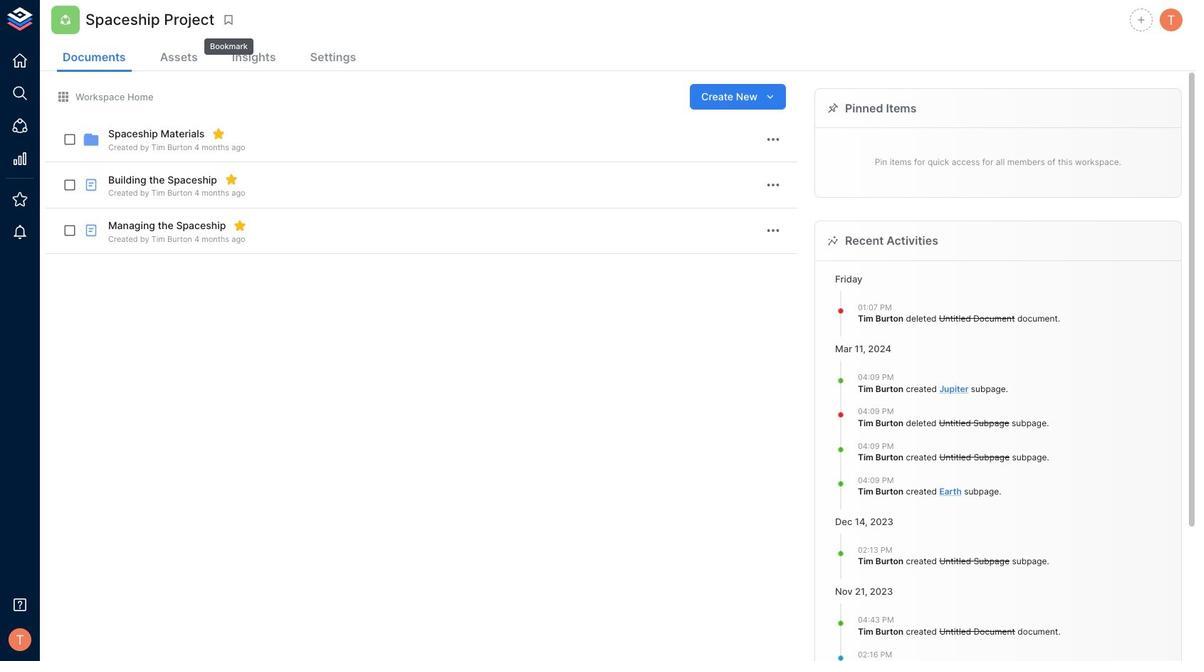 Task type: vqa. For each thing, say whether or not it's contained in the screenshot.
remove bookmark 'icon' in the left top of the page
no



Task type: describe. For each thing, give the bounding box(es) containing it.
remove favorite image
[[234, 219, 247, 232]]

0 vertical spatial remove favorite image
[[212, 127, 225, 140]]



Task type: locate. For each thing, give the bounding box(es) containing it.
1 vertical spatial remove favorite image
[[225, 173, 238, 186]]

remove favorite image
[[212, 127, 225, 140], [225, 173, 238, 186]]

tooltip
[[203, 28, 255, 57]]

bookmark image
[[222, 14, 235, 26]]



